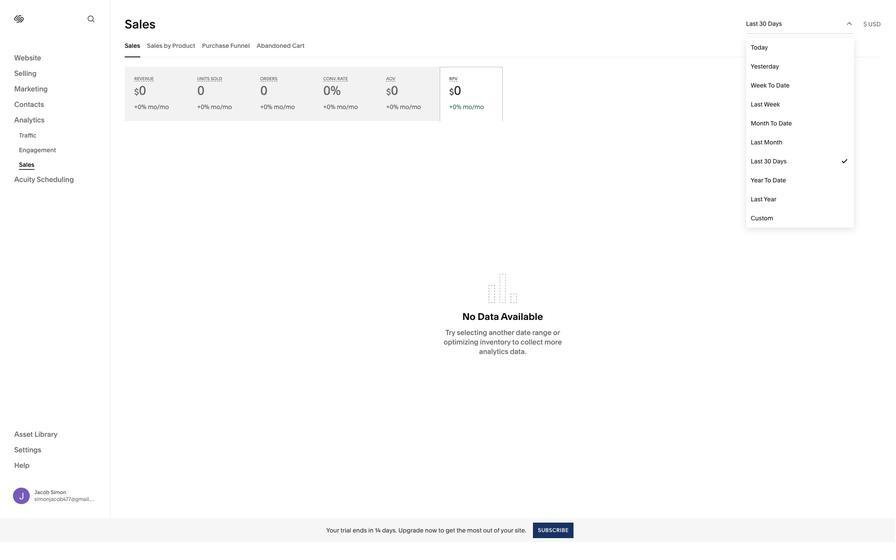 Task type: vqa. For each thing, say whether or not it's contained in the screenshot.
Week To Date
yes



Task type: describe. For each thing, give the bounding box(es) containing it.
settings
[[14, 446, 41, 454]]

0 horizontal spatial year
[[751, 177, 764, 184]]

product
[[172, 42, 195, 49]]

orders 0 0% mo/mo
[[260, 76, 295, 111]]

or
[[553, 329, 560, 337]]

last up custom
[[751, 196, 763, 203]]

rate
[[338, 76, 348, 81]]

try
[[446, 329, 455, 337]]

last inside last 30 days button
[[746, 20, 758, 28]]

$ 0 for revenue
[[134, 83, 146, 98]]

0% inside units sold 0 0% mo/mo
[[201, 103, 209, 111]]

last down "week to date"
[[751, 101, 763, 108]]

sales link
[[19, 158, 101, 172]]

analytics
[[479, 348, 509, 356]]

1 vertical spatial last 30 days
[[751, 158, 787, 165]]

units sold 0 0% mo/mo
[[197, 76, 232, 111]]

selecting
[[457, 329, 487, 337]]

more
[[545, 338, 562, 347]]

last month
[[751, 139, 783, 146]]

0 for aov
[[391, 83, 398, 98]]

library
[[35, 430, 58, 439]]

no
[[463, 311, 476, 323]]

date for year to date
[[773, 177, 786, 184]]

contacts
[[14, 100, 44, 109]]

0% mo/mo for rpv
[[453, 103, 484, 111]]

data.
[[510, 348, 527, 356]]

to for month
[[771, 120, 777, 127]]

$ for aov
[[386, 87, 391, 97]]

orders
[[260, 76, 277, 81]]

data
[[478, 311, 499, 323]]

0 vertical spatial week
[[751, 82, 767, 89]]

optimizing
[[444, 338, 479, 347]]

abandoned cart
[[257, 42, 305, 49]]

another
[[489, 329, 514, 337]]

selling link
[[14, 69, 96, 79]]

acuity scheduling
[[14, 175, 74, 184]]

trial
[[341, 527, 351, 535]]

today
[[751, 44, 768, 51]]

1 horizontal spatial year
[[764, 196, 777, 203]]

mo/mo inside orders 0 0% mo/mo
[[274, 103, 295, 111]]

to for inventory
[[512, 338, 519, 347]]

week to date
[[751, 82, 790, 89]]

sales button
[[125, 34, 140, 57]]

jacob
[[34, 489, 49, 496]]

$ left usd
[[864, 20, 867, 28]]

$ 0 for aov
[[386, 83, 398, 98]]

$ for revenue
[[134, 87, 139, 97]]

asset library link
[[14, 430, 96, 440]]

0 inside units sold 0 0% mo/mo
[[197, 83, 205, 98]]

0% down revenue at the top left of the page
[[138, 103, 146, 111]]

last week
[[751, 101, 780, 108]]

sales by product
[[147, 42, 195, 49]]

in
[[368, 527, 374, 535]]

site.
[[515, 527, 526, 535]]

contacts link
[[14, 100, 96, 110]]

most
[[467, 527, 482, 535]]

selling
[[14, 69, 37, 78]]

engagement link
[[19, 143, 101, 158]]

1 vertical spatial 30
[[764, 158, 772, 165]]

cart
[[292, 42, 305, 49]]

try selecting another date range or optimizing inventory to collect more analytics data.
[[444, 329, 562, 356]]

mo/mo for rpv
[[463, 103, 484, 111]]

0% mo/mo for aov
[[390, 103, 421, 111]]

0% down rpv
[[453, 103, 462, 111]]

to for week
[[768, 82, 775, 89]]

by
[[164, 42, 171, 49]]

days.
[[382, 527, 397, 535]]

scheduling
[[37, 175, 74, 184]]

abandoned cart button
[[257, 34, 305, 57]]

0% mo/mo for revenue
[[138, 103, 169, 111]]

the
[[457, 527, 466, 535]]

usd
[[869, 20, 881, 28]]

marketing
[[14, 85, 48, 93]]

abandoned
[[257, 42, 291, 49]]

14
[[375, 527, 381, 535]]

last down last month
[[751, 158, 763, 165]]

no data available
[[463, 311, 543, 323]]

inventory
[[480, 338, 511, 347]]

now
[[425, 527, 437, 535]]

custom
[[751, 215, 773, 222]]

days inside button
[[768, 20, 782, 28]]

1 vertical spatial month
[[764, 139, 783, 146]]

1 vertical spatial days
[[773, 158, 787, 165]]

website
[[14, 54, 41, 62]]

date for week to date
[[776, 82, 790, 89]]



Task type: locate. For each thing, give the bounding box(es) containing it.
$ 0 down rpv
[[449, 83, 461, 98]]

subscribe
[[538, 527, 569, 534]]

analytics
[[14, 116, 45, 124]]

to inside try selecting another date range or optimizing inventory to collect more analytics data.
[[512, 338, 519, 347]]

1 0% mo/mo from the left
[[138, 103, 169, 111]]

acuity scheduling link
[[14, 175, 96, 185]]

to up data.
[[512, 338, 519, 347]]

0 down units
[[197, 83, 205, 98]]

days up "year to date"
[[773, 158, 787, 165]]

to
[[768, 82, 775, 89], [771, 120, 777, 127], [765, 177, 771, 184]]

your
[[326, 527, 339, 535]]

0 down rpv
[[454, 83, 461, 98]]

1 vertical spatial date
[[779, 120, 792, 127]]

3 0 from the left
[[260, 83, 268, 98]]

to up last week
[[768, 82, 775, 89]]

1 vertical spatial to
[[439, 527, 444, 535]]

0 vertical spatial month
[[751, 120, 769, 127]]

conv. rate 0%
[[323, 76, 348, 98]]

$ down the aov
[[386, 87, 391, 97]]

marketing link
[[14, 84, 96, 95]]

days up today
[[768, 20, 782, 28]]

year down "year to date"
[[764, 196, 777, 203]]

0%
[[323, 83, 341, 98], [138, 103, 146, 111], [201, 103, 209, 111], [264, 103, 273, 111], [327, 103, 336, 111], [390, 103, 399, 111], [453, 103, 462, 111]]

1 $ 0 from the left
[[134, 83, 146, 98]]

0 down orders
[[260, 83, 268, 98]]

upgrade
[[399, 527, 424, 535]]

1 vertical spatial week
[[764, 101, 780, 108]]

$ 0
[[134, 83, 146, 98], [386, 83, 398, 98], [449, 83, 461, 98]]

last
[[746, 20, 758, 28], [751, 101, 763, 108], [751, 139, 763, 146], [751, 158, 763, 165], [751, 196, 763, 203]]

0% inside orders 0 0% mo/mo
[[264, 103, 273, 111]]

3 mo/mo from the left
[[274, 103, 295, 111]]

sales inside button
[[147, 42, 163, 49]]

0 for rpv
[[454, 83, 461, 98]]

last down the month to date
[[751, 139, 763, 146]]

30
[[760, 20, 767, 28], [764, 158, 772, 165]]

aov
[[386, 76, 395, 81]]

date up last month
[[779, 120, 792, 127]]

revenue
[[134, 76, 154, 81]]

0% mo/mo down conv. rate 0%
[[327, 103, 358, 111]]

30 up today
[[760, 20, 767, 28]]

last 30 days up "year to date"
[[751, 158, 787, 165]]

4 mo/mo from the left
[[337, 103, 358, 111]]

acuity
[[14, 175, 35, 184]]

analytics link
[[14, 115, 96, 126]]

$ down rpv
[[449, 87, 454, 97]]

subscribe button
[[533, 523, 574, 539]]

units
[[197, 76, 210, 81]]

0 horizontal spatial $ 0
[[134, 83, 146, 98]]

of
[[494, 527, 500, 535]]

0% down the aov
[[390, 103, 399, 111]]

ends
[[353, 527, 367, 535]]

year
[[751, 177, 764, 184], [764, 196, 777, 203]]

$ for rpv
[[449, 87, 454, 97]]

2 $ 0 from the left
[[386, 83, 398, 98]]

2 vertical spatial date
[[773, 177, 786, 184]]

$
[[864, 20, 867, 28], [134, 87, 139, 97], [386, 87, 391, 97], [449, 87, 454, 97]]

0 vertical spatial 30
[[760, 20, 767, 28]]

2 horizontal spatial $ 0
[[449, 83, 461, 98]]

4 0 from the left
[[391, 83, 398, 98]]

0 vertical spatial last 30 days
[[746, 20, 782, 28]]

0 vertical spatial year
[[751, 177, 764, 184]]

0 vertical spatial to
[[512, 338, 519, 347]]

week down yesterday
[[751, 82, 767, 89]]

to up last month
[[771, 120, 777, 127]]

3 0% mo/mo from the left
[[390, 103, 421, 111]]

0% down orders
[[264, 103, 273, 111]]

0% mo/mo for conv. rate
[[327, 103, 358, 111]]

$ 0 down revenue at the top left of the page
[[134, 83, 146, 98]]

last 30 days inside button
[[746, 20, 782, 28]]

funnel
[[230, 42, 250, 49]]

purchase funnel
[[202, 42, 250, 49]]

asset library
[[14, 430, 58, 439]]

last year
[[751, 196, 777, 203]]

0 for revenue
[[139, 83, 146, 98]]

2 0 from the left
[[197, 83, 205, 98]]

mo/mo
[[148, 103, 169, 111], [211, 103, 232, 111], [274, 103, 295, 111], [337, 103, 358, 111], [400, 103, 421, 111], [463, 103, 484, 111]]

$ 0 for rpv
[[449, 83, 461, 98]]

0 vertical spatial to
[[768, 82, 775, 89]]

range
[[533, 329, 552, 337]]

$ usd
[[864, 20, 881, 28]]

tab list containing sales
[[125, 34, 881, 57]]

mo/mo inside units sold 0 0% mo/mo
[[211, 103, 232, 111]]

$ down revenue at the top left of the page
[[134, 87, 139, 97]]

4 0% mo/mo from the left
[[453, 103, 484, 111]]

0% down conv. rate 0%
[[327, 103, 336, 111]]

month to date
[[751, 120, 792, 127]]

month down last week
[[751, 120, 769, 127]]

0% mo/mo down the aov
[[390, 103, 421, 111]]

sales
[[125, 17, 156, 31], [125, 42, 140, 49], [147, 42, 163, 49], [19, 161, 34, 169]]

1 vertical spatial year
[[764, 196, 777, 203]]

1 mo/mo from the left
[[148, 103, 169, 111]]

last 30 days
[[746, 20, 782, 28], [751, 158, 787, 165]]

yesterday
[[751, 63, 779, 70]]

collect
[[521, 338, 543, 347]]

sold
[[211, 76, 222, 81]]

0 down revenue at the top left of the page
[[139, 83, 146, 98]]

2 vertical spatial to
[[765, 177, 771, 184]]

available
[[501, 311, 543, 323]]

date
[[516, 329, 531, 337]]

sales by product button
[[147, 34, 195, 57]]

date for month to date
[[779, 120, 792, 127]]

1 horizontal spatial $ 0
[[386, 83, 398, 98]]

date up last year
[[773, 177, 786, 184]]

mo/mo for revenue
[[148, 103, 169, 111]]

mo/mo for conv. rate
[[337, 103, 358, 111]]

0% mo/mo
[[138, 103, 169, 111], [327, 103, 358, 111], [390, 103, 421, 111], [453, 103, 484, 111]]

date up last week
[[776, 82, 790, 89]]

5 mo/mo from the left
[[400, 103, 421, 111]]

1 vertical spatial to
[[771, 120, 777, 127]]

30 inside last 30 days button
[[760, 20, 767, 28]]

your
[[501, 527, 513, 535]]

to for now
[[439, 527, 444, 535]]

0% inside conv. rate 0%
[[323, 83, 341, 98]]

help
[[14, 461, 30, 470]]

website link
[[14, 53, 96, 63]]

2 0% mo/mo from the left
[[327, 103, 358, 111]]

0% mo/mo down rpv
[[453, 103, 484, 111]]

your trial ends in 14 days. upgrade now to get the most out of your site.
[[326, 527, 526, 535]]

conv.
[[323, 76, 337, 81]]

0 inside orders 0 0% mo/mo
[[260, 83, 268, 98]]

traffic link
[[19, 128, 101, 143]]

help link
[[14, 461, 30, 470]]

to left the get
[[439, 527, 444, 535]]

last 30 days button
[[746, 14, 854, 33]]

out
[[483, 527, 493, 535]]

0 down the aov
[[391, 83, 398, 98]]

week up the month to date
[[764, 101, 780, 108]]

30 up "year to date"
[[764, 158, 772, 165]]

engagement
[[19, 146, 56, 154]]

3 $ 0 from the left
[[449, 83, 461, 98]]

tab list
[[125, 34, 881, 57]]

last 30 days up today
[[746, 20, 782, 28]]

asset
[[14, 430, 33, 439]]

0% down conv.
[[323, 83, 341, 98]]

2 mo/mo from the left
[[211, 103, 232, 111]]

0 vertical spatial date
[[776, 82, 790, 89]]

0% mo/mo down revenue at the top left of the page
[[138, 103, 169, 111]]

last up today
[[746, 20, 758, 28]]

0% down units
[[201, 103, 209, 111]]

1 horizontal spatial to
[[512, 338, 519, 347]]

5 0 from the left
[[454, 83, 461, 98]]

1 0 from the left
[[139, 83, 146, 98]]

$ 0 down the aov
[[386, 83, 398, 98]]

month down the month to date
[[764, 139, 783, 146]]

6 mo/mo from the left
[[463, 103, 484, 111]]

rpv
[[449, 76, 458, 81]]

to
[[512, 338, 519, 347], [439, 527, 444, 535]]

0 horizontal spatial to
[[439, 527, 444, 535]]

week
[[751, 82, 767, 89], [764, 101, 780, 108]]

to up last year
[[765, 177, 771, 184]]

settings link
[[14, 445, 96, 456]]

jacob simon simonjacob477@gmail.com
[[34, 489, 101, 503]]

traffic
[[19, 132, 37, 139]]

year to date
[[751, 177, 786, 184]]

0 vertical spatial days
[[768, 20, 782, 28]]

mo/mo for aov
[[400, 103, 421, 111]]

days
[[768, 20, 782, 28], [773, 158, 787, 165]]

simonjacob477@gmail.com
[[34, 496, 101, 503]]

year up last year
[[751, 177, 764, 184]]

purchase
[[202, 42, 229, 49]]

purchase funnel button
[[202, 34, 250, 57]]

to for year
[[765, 177, 771, 184]]

get
[[446, 527, 455, 535]]

date
[[776, 82, 790, 89], [779, 120, 792, 127], [773, 177, 786, 184]]

simon
[[51, 489, 66, 496]]



